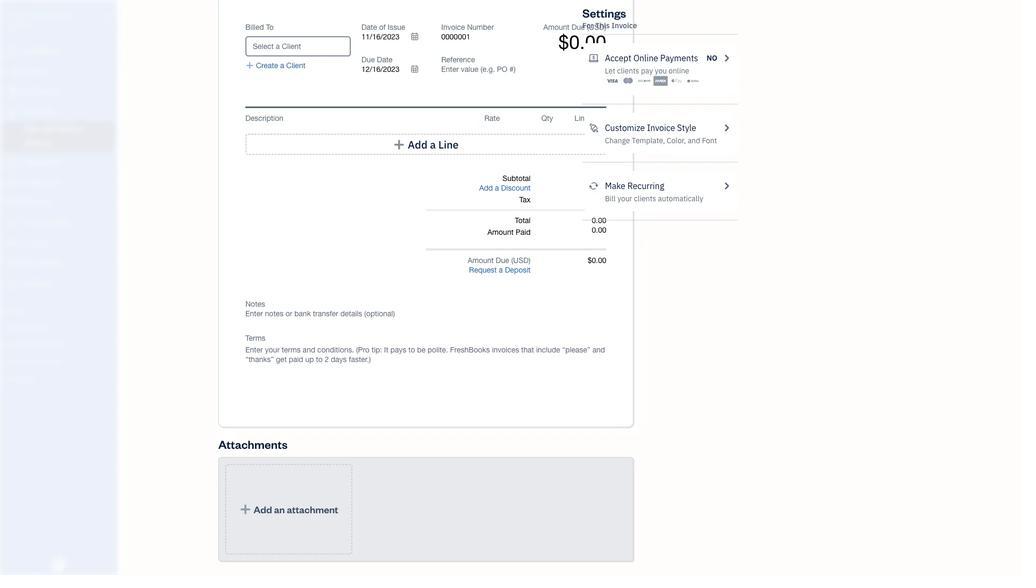 Task type: vqa. For each thing, say whether or not it's contained in the screenshot.
Add for Add a Line
yes



Task type: locate. For each thing, give the bounding box(es) containing it.
for
[[583, 21, 594, 30]]

billed to
[[246, 23, 274, 32]]

total up paid
[[515, 216, 531, 225]]

Enter an Invoice # text field
[[442, 32, 471, 42]]

) for $0.00
[[605, 23, 607, 32]]

0 horizontal spatial usd
[[514, 256, 529, 265]]

accept
[[605, 52, 632, 64]]

$0.00 down 0.00 0.00
[[588, 256, 607, 265]]

1 vertical spatial plus image
[[393, 139, 406, 150]]

amount due ( usd ) $0.00
[[544, 23, 607, 53]]

total amount paid
[[488, 216, 531, 237]]

discover image
[[638, 76, 652, 86]]

usd
[[589, 23, 605, 32], [514, 256, 529, 265]]

) up deposit
[[529, 256, 531, 265]]

attachments
[[218, 437, 288, 452]]

let
[[605, 66, 616, 76]]

2 chevronright image from the top
[[722, 180, 732, 192]]

) down the settings
[[605, 23, 607, 32]]

( up deposit
[[512, 256, 514, 265]]

due
[[572, 23, 585, 32], [362, 55, 375, 64], [496, 256, 510, 265]]

0 horizontal spatial )
[[529, 256, 531, 265]]

plus image inside add a line button
[[393, 139, 406, 150]]

date up 12/16/2023
[[377, 55, 393, 64]]

2 horizontal spatial due
[[572, 23, 585, 32]]

pay
[[642, 66, 654, 76]]

due inside amount due ( usd ) $0.00
[[572, 23, 585, 32]]

of
[[379, 23, 386, 32]]

) inside amount due ( usd ) request a deposit
[[529, 256, 531, 265]]

plus image
[[246, 61, 254, 71], [393, 139, 406, 150]]

1 horizontal spatial due
[[496, 256, 510, 265]]

)
[[605, 23, 607, 32], [529, 256, 531, 265]]

owner
[[9, 21, 28, 30]]

usd inside amount due ( usd ) $0.00
[[589, 23, 605, 32]]

to
[[266, 23, 274, 32]]

create
[[256, 61, 278, 70]]

your
[[618, 194, 633, 204]]

0 vertical spatial chevronright image
[[722, 121, 732, 134]]

due left this
[[572, 23, 585, 32]]

discount
[[501, 184, 531, 193]]

onlinesales image
[[589, 52, 599, 64]]

template,
[[632, 136, 666, 145]]

$0.00 down for
[[559, 31, 607, 53]]

) for request
[[529, 256, 531, 265]]

) inside amount due ( usd ) $0.00
[[605, 23, 607, 32]]

0 vertical spatial usd
[[589, 23, 605, 32]]

( inside amount due ( usd ) $0.00
[[587, 23, 589, 32]]

invoice
[[612, 21, 638, 30], [442, 23, 465, 32], [647, 122, 676, 133]]

0 vertical spatial due
[[572, 23, 585, 32]]

due inside amount due ( usd ) request a deposit
[[496, 256, 510, 265]]

0 horizontal spatial add
[[254, 504, 272, 516]]

total
[[591, 114, 607, 123], [515, 216, 531, 225]]

chevronright image for customize invoice style
[[722, 121, 732, 134]]

due date 12/16/2023
[[362, 55, 400, 74]]

add inside subtotal add a discount tax
[[480, 184, 493, 193]]

change
[[605, 136, 630, 145]]

paid
[[516, 228, 531, 237]]

4 0.00 from the top
[[592, 226, 607, 235]]

( left this
[[587, 23, 589, 32]]

number
[[467, 23, 494, 32]]

1 horizontal spatial plus image
[[393, 139, 406, 150]]

clients down recurring
[[635, 194, 657, 204]]

0 horizontal spatial (
[[512, 256, 514, 265]]

Client text field
[[247, 38, 350, 56]]

1 vertical spatial (
[[512, 256, 514, 265]]

2 vertical spatial due
[[496, 256, 510, 265]]

attachment
[[287, 504, 339, 516]]

(
[[587, 23, 589, 32], [512, 256, 514, 265]]

0 vertical spatial plus image
[[246, 61, 254, 71]]

1 0.00 from the top
[[592, 174, 607, 183]]

gary's
[[9, 9, 33, 21]]

no
[[707, 53, 718, 63]]

usd inside amount due ( usd ) request a deposit
[[514, 256, 529, 265]]

change template, color, and font
[[605, 136, 718, 145]]

clients
[[618, 66, 640, 76], [635, 194, 657, 204]]

2 vertical spatial add
[[254, 504, 272, 516]]

amount left paid
[[488, 228, 514, 237]]

1 horizontal spatial usd
[[589, 23, 605, 32]]

amount inside amount due ( usd ) request a deposit
[[468, 256, 494, 265]]

automatically
[[659, 194, 704, 204]]

0 horizontal spatial line
[[439, 138, 459, 152]]

0 horizontal spatial plus image
[[246, 61, 254, 71]]

amount inside amount due ( usd ) $0.00
[[544, 23, 570, 32]]

1 vertical spatial usd
[[514, 256, 529, 265]]

due inside due date 12/16/2023
[[362, 55, 375, 64]]

create a client
[[256, 61, 306, 70]]

Issue date in MM/DD/YYYY format text field
[[362, 32, 426, 42]]

add
[[408, 138, 428, 152], [480, 184, 493, 193], [254, 504, 272, 516]]

0 vertical spatial add
[[408, 138, 428, 152]]

bank connections image
[[8, 357, 114, 365]]

0 vertical spatial (
[[587, 23, 589, 32]]

2 horizontal spatial add
[[480, 184, 493, 193]]

plus image
[[239, 504, 252, 515]]

report image
[[7, 279, 20, 289]]

add a discount button
[[480, 184, 531, 193]]

date left the of
[[362, 23, 377, 32]]

1 vertical spatial total
[[515, 216, 531, 225]]

0 vertical spatial total
[[591, 114, 607, 123]]

usd up deposit
[[514, 256, 529, 265]]

amount up request
[[468, 256, 494, 265]]

and
[[688, 136, 701, 145]]

12/16/2023 button
[[362, 65, 426, 74]]

0.00
[[592, 174, 607, 183], [592, 196, 607, 204], [592, 216, 607, 225], [592, 226, 607, 235]]

amount left for
[[544, 23, 570, 32]]

2 vertical spatial amount
[[468, 256, 494, 265]]

dashboard image
[[7, 46, 20, 57]]

usd down the settings
[[589, 23, 605, 32]]

date of issue
[[362, 23, 406, 32]]

refresh image
[[589, 180, 599, 192]]

1 vertical spatial )
[[529, 256, 531, 265]]

1 horizontal spatial add
[[408, 138, 428, 152]]

1 vertical spatial date
[[377, 55, 393, 64]]

2 horizontal spatial invoice
[[647, 122, 676, 133]]

1 vertical spatial chevronright image
[[722, 180, 732, 192]]

make recurring
[[605, 180, 665, 192]]

invoice number
[[442, 23, 494, 32]]

line
[[575, 114, 589, 123], [439, 138, 459, 152]]

1 vertical spatial line
[[439, 138, 459, 152]]

a
[[280, 61, 284, 70], [430, 138, 436, 152], [495, 184, 499, 193], [499, 266, 503, 275]]

date inside due date 12/16/2023
[[377, 55, 393, 64]]

0 horizontal spatial due
[[362, 55, 375, 64]]

amount
[[544, 23, 570, 32], [488, 228, 514, 237], [468, 256, 494, 265]]

1 vertical spatial clients
[[635, 194, 657, 204]]

reference
[[442, 55, 475, 64]]

1 horizontal spatial total
[[591, 114, 607, 123]]

invoice up enter an invoice # text field
[[442, 23, 465, 32]]

0 vertical spatial date
[[362, 23, 377, 32]]

( inside amount due ( usd ) request a deposit
[[512, 256, 514, 265]]

due up 12/16/2023
[[362, 55, 375, 64]]

0 vertical spatial )
[[605, 23, 607, 32]]

total up change
[[591, 114, 607, 123]]

clients down accept
[[618, 66, 640, 76]]

1 horizontal spatial invoice
[[612, 21, 638, 30]]

mastercard image
[[622, 76, 636, 86]]

due up request a deposit button
[[496, 256, 510, 265]]

0 vertical spatial amount
[[544, 23, 570, 32]]

1 horizontal spatial line
[[575, 114, 589, 123]]

3 0.00 from the top
[[592, 216, 607, 225]]

line total
[[575, 114, 607, 123]]

tax
[[520, 196, 531, 204]]

create a client button
[[246, 61, 306, 71]]

chevronright image
[[722, 121, 732, 134], [722, 180, 732, 192]]

recurring
[[628, 180, 665, 192]]

notes
[[246, 300, 265, 309]]

invoice image
[[7, 107, 20, 118]]

1 vertical spatial amount
[[488, 228, 514, 237]]

1 horizontal spatial )
[[605, 23, 607, 32]]

customize
[[605, 122, 645, 133]]

issue
[[388, 23, 406, 32]]

line inside button
[[439, 138, 459, 152]]

1 vertical spatial due
[[362, 55, 375, 64]]

1 chevronright image from the top
[[722, 121, 732, 134]]

0 vertical spatial $0.00
[[559, 31, 607, 53]]

1 horizontal spatial (
[[587, 23, 589, 32]]

add for add a line
[[408, 138, 428, 152]]

0 vertical spatial line
[[575, 114, 589, 123]]

plus image left 'add a line'
[[393, 139, 406, 150]]

expense image
[[7, 177, 20, 188]]

accept online payments
[[605, 52, 699, 64]]

billed
[[246, 23, 264, 32]]

invoice up 'change template, color, and font'
[[647, 122, 676, 133]]

1 vertical spatial add
[[480, 184, 493, 193]]

font
[[703, 136, 718, 145]]

this
[[596, 21, 610, 30]]

0 vertical spatial clients
[[618, 66, 640, 76]]

$0.00 inside amount due ( usd ) $0.00
[[559, 31, 607, 53]]

invoice right this
[[612, 21, 638, 30]]

0 horizontal spatial total
[[515, 216, 531, 225]]

plus image left the create
[[246, 61, 254, 71]]

plus image for add a line
[[393, 139, 406, 150]]

$0.00
[[559, 31, 607, 53], [588, 256, 607, 265]]

date
[[362, 23, 377, 32], [377, 55, 393, 64]]

usd for $0.00
[[589, 23, 605, 32]]

let clients pay you online
[[605, 66, 690, 76]]



Task type: describe. For each thing, give the bounding box(es) containing it.
apple pay image
[[670, 76, 684, 86]]

chevronright image
[[722, 52, 732, 64]]

visa image
[[605, 76, 620, 86]]

chevronright image for make recurring
[[722, 180, 732, 192]]

client
[[286, 61, 306, 70]]

paintbrush image
[[589, 121, 599, 134]]

deposit
[[505, 266, 531, 275]]

online
[[634, 52, 659, 64]]

settings image
[[8, 374, 114, 383]]

bank image
[[686, 76, 701, 86]]

request
[[469, 266, 497, 275]]

settings
[[583, 5, 627, 20]]

terms
[[246, 334, 266, 343]]

add a line
[[408, 138, 459, 152]]

amount inside total amount paid
[[488, 228, 514, 237]]

( for $0.00
[[587, 23, 589, 32]]

an
[[274, 504, 285, 516]]

freshbooks image
[[50, 558, 67, 571]]

add an attachment button
[[225, 464, 353, 555]]

due for request
[[496, 256, 510, 265]]

payment image
[[7, 157, 20, 168]]

company
[[35, 9, 72, 21]]

subtotal add a discount tax
[[480, 174, 531, 204]]

settings for this invoice
[[583, 5, 638, 30]]

total inside total amount paid
[[515, 216, 531, 225]]

request a deposit button
[[469, 266, 531, 275]]

estimate image
[[7, 87, 20, 97]]

0 horizontal spatial invoice
[[442, 23, 465, 32]]

style
[[678, 122, 697, 133]]

bill your clients automatically
[[605, 194, 704, 204]]

amount for $0.00
[[544, 23, 570, 32]]

a inside amount due ( usd ) request a deposit
[[499, 266, 503, 275]]

client image
[[7, 67, 20, 77]]

due for $0.00
[[572, 23, 585, 32]]

project image
[[7, 198, 20, 208]]

team members image
[[8, 323, 114, 331]]

amount due ( usd ) request a deposit
[[468, 256, 531, 275]]

payments
[[661, 52, 699, 64]]

add a line button
[[246, 134, 607, 155]]

timer image
[[7, 218, 20, 229]]

Terms text field
[[246, 345, 607, 365]]

make
[[605, 180, 626, 192]]

chart image
[[7, 258, 20, 269]]

usd for request
[[514, 256, 529, 265]]

money image
[[7, 238, 20, 249]]

subtotal
[[503, 174, 531, 183]]

customize invoice style
[[605, 122, 697, 133]]

online
[[669, 66, 690, 76]]

qty
[[542, 114, 554, 123]]

0.00 0.00
[[592, 216, 607, 235]]

gary's company owner
[[9, 9, 72, 30]]

amount for request
[[468, 256, 494, 265]]

you
[[655, 66, 667, 76]]

add for add an attachment
[[254, 504, 272, 516]]

color,
[[667, 136, 686, 145]]

a inside subtotal add a discount tax
[[495, 184, 499, 193]]

invoice inside settings for this invoice
[[612, 21, 638, 30]]

Reference Number text field
[[442, 65, 517, 74]]

bill
[[605, 194, 616, 204]]

main element
[[0, 0, 144, 575]]

rate
[[485, 114, 500, 123]]

items and services image
[[8, 340, 114, 348]]

plus image for create a client
[[246, 61, 254, 71]]

description
[[246, 114, 284, 123]]

Notes text field
[[246, 309, 607, 319]]

american express image
[[654, 76, 668, 86]]

( for request
[[512, 256, 514, 265]]

apps image
[[8, 306, 114, 314]]

12/16/2023
[[362, 65, 400, 74]]

2 0.00 from the top
[[592, 196, 607, 204]]

add an attachment
[[254, 504, 339, 516]]

1 vertical spatial $0.00
[[588, 256, 607, 265]]



